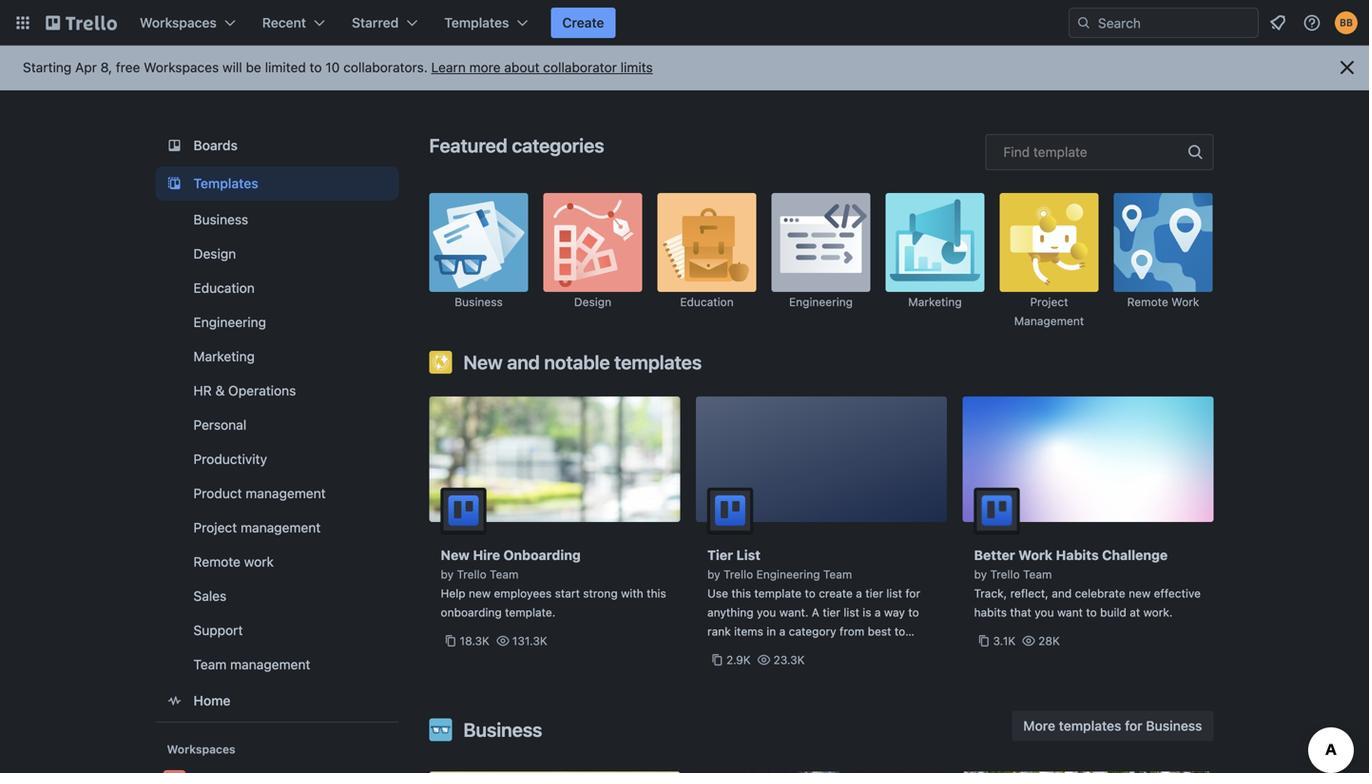 Task type: vqa. For each thing, say whether or not it's contained in the screenshot.
color: green, title: none element
no



Task type: locate. For each thing, give the bounding box(es) containing it.
learn
[[431, 59, 466, 75]]

0 horizontal spatial design
[[194, 246, 236, 262]]

tier up the is at the right
[[866, 587, 884, 600]]

business
[[194, 212, 248, 227], [455, 295, 503, 309], [1146, 718, 1203, 734], [464, 719, 542, 741]]

engineering link for marketing link related to leftmost education link
[[156, 307, 399, 338]]

design link
[[544, 193, 642, 330], [156, 239, 399, 269]]

and inside better work habits challenge by trello team track, reflect, and celebrate new effective habits that you want to build at work.
[[1052, 587, 1072, 600]]

1 vertical spatial tier
[[823, 606, 841, 619]]

template up want.
[[755, 587, 802, 600]]

0 horizontal spatial you
[[757, 606, 776, 619]]

more
[[469, 59, 501, 75]]

0 horizontal spatial business link
[[156, 204, 399, 235]]

2 by from the left
[[708, 568, 721, 581]]

1 vertical spatial business icon image
[[429, 719, 452, 741]]

templates inside templates link
[[194, 175, 258, 191]]

marketing up &
[[194, 349, 255, 364]]

0 vertical spatial remote work link
[[1114, 193, 1213, 330]]

1 horizontal spatial education link
[[658, 193, 757, 330]]

2 horizontal spatial trello
[[991, 568, 1020, 581]]

0 horizontal spatial template
[[755, 587, 802, 600]]

tier
[[866, 587, 884, 600], [823, 606, 841, 619]]

1 vertical spatial a
[[875, 606, 881, 619]]

trello team image
[[974, 488, 1020, 534]]

1 horizontal spatial best
[[868, 625, 892, 638]]

management down the product management link
[[241, 520, 321, 535]]

productivity link
[[156, 444, 399, 475]]

remote down remote work icon
[[1128, 295, 1169, 309]]

new up at
[[1129, 587, 1151, 600]]

tier right a
[[823, 606, 841, 619]]

you inside the tier list by trello engineering team use this template to create a tier list for anything you want. a tier list is a way to rank items in a category from best to worst. this could be: best nba players, goat'd pasta dishes, and tastiest fast food joints.
[[757, 606, 776, 619]]

featured categories
[[429, 134, 604, 156]]

1 horizontal spatial engineering link
[[772, 193, 871, 330]]

1 vertical spatial project
[[194, 520, 237, 535]]

trello inside new hire onboarding by trello team help new employees start strong with this onboarding template.
[[457, 568, 487, 581]]

anything
[[708, 606, 754, 619]]

1 horizontal spatial for
[[1125, 718, 1143, 734]]

Search field
[[1092, 9, 1258, 37]]

1 vertical spatial project management link
[[156, 513, 399, 543]]

0 horizontal spatial remote
[[194, 554, 241, 570]]

be
[[246, 59, 261, 75]]

management down "support" link
[[230, 657, 310, 672]]

0 horizontal spatial marketing link
[[156, 341, 399, 372]]

templates link
[[156, 166, 399, 201]]

management for the bottom "project management" link
[[241, 520, 321, 535]]

for
[[906, 587, 921, 600], [1125, 718, 1143, 734]]

template right find
[[1034, 144, 1088, 160]]

find
[[1004, 144, 1030, 160]]

business link
[[429, 193, 528, 330], [156, 204, 399, 235]]

for inside button
[[1125, 718, 1143, 734]]

with
[[621, 587, 644, 600]]

business icon image
[[429, 193, 528, 292], [429, 719, 452, 741]]

workspaces inside dropdown button
[[140, 15, 217, 30]]

create button
[[551, 8, 616, 38]]

&
[[215, 383, 225, 399]]

0 horizontal spatial a
[[780, 625, 786, 638]]

by up track,
[[974, 568, 987, 581]]

a right the is at the right
[[875, 606, 881, 619]]

1 horizontal spatial templates
[[444, 15, 509, 30]]

productivity
[[194, 451, 267, 467]]

new inside new hire onboarding by trello team help new employees start strong with this onboarding template.
[[441, 547, 470, 563]]

for up players,
[[906, 587, 921, 600]]

marketing link for leftmost education link
[[156, 341, 399, 372]]

1 horizontal spatial list
[[887, 587, 903, 600]]

1 horizontal spatial by
[[708, 568, 721, 581]]

0 horizontal spatial design link
[[156, 239, 399, 269]]

1 horizontal spatial templates
[[1059, 718, 1122, 734]]

2 this from the left
[[732, 587, 751, 600]]

workspaces button
[[128, 8, 247, 38]]

list left the is at the right
[[844, 606, 860, 619]]

1 by from the left
[[441, 568, 454, 581]]

and
[[507, 351, 540, 373], [1052, 587, 1072, 600], [826, 663, 846, 676]]

and left notable
[[507, 351, 540, 373]]

1 this from the left
[[647, 587, 667, 600]]

0 vertical spatial marketing link
[[886, 193, 985, 330]]

0 horizontal spatial remote work
[[194, 554, 274, 570]]

new for new and notable templates
[[464, 351, 503, 373]]

team up create
[[824, 568, 852, 581]]

new up the onboarding
[[469, 587, 491, 600]]

0 vertical spatial new
[[464, 351, 503, 373]]

0 horizontal spatial education
[[194, 280, 255, 296]]

trello
[[457, 568, 487, 581], [724, 568, 753, 581], [991, 568, 1020, 581]]

0 horizontal spatial work
[[244, 554, 274, 570]]

home image
[[163, 690, 186, 712]]

at
[[1130, 606, 1141, 619]]

work
[[1172, 295, 1200, 309], [244, 554, 274, 570]]

team inside 'team management' link
[[194, 657, 227, 672]]

0 vertical spatial workspaces
[[140, 15, 217, 30]]

management for the product management link
[[246, 486, 326, 501]]

worst.
[[708, 644, 741, 657]]

0 horizontal spatial tier
[[823, 606, 841, 619]]

0 horizontal spatial list
[[844, 606, 860, 619]]

templates
[[615, 351, 702, 373], [1059, 718, 1122, 734]]

design down "design icon"
[[574, 295, 612, 309]]

project down project management icon
[[1030, 295, 1069, 309]]

1 horizontal spatial remote work
[[1128, 295, 1200, 309]]

nba
[[850, 644, 873, 657]]

0 vertical spatial marketing
[[909, 295, 962, 309]]

0 horizontal spatial by
[[441, 568, 454, 581]]

this right the with
[[647, 587, 667, 600]]

education link
[[658, 193, 757, 330], [156, 273, 399, 303]]

and inside the tier list by trello engineering team use this template to create a tier list for anything you want. a tier list is a way to rank items in a category from best to worst. this could be: best nba players, goat'd pasta dishes, and tastiest fast food joints.
[[826, 663, 846, 676]]

project down "product"
[[194, 520, 237, 535]]

back to home image
[[46, 8, 117, 38]]

2 horizontal spatial by
[[974, 568, 987, 581]]

0 horizontal spatial engineering link
[[156, 307, 399, 338]]

boards
[[194, 137, 238, 153]]

list up way
[[887, 587, 903, 600]]

design down templates link
[[194, 246, 236, 262]]

remote work down remote work icon
[[1128, 295, 1200, 309]]

0 horizontal spatial and
[[507, 351, 540, 373]]

trello inside better work habits challenge by trello team track, reflect, and celebrate new effective habits that you want to build at work.
[[991, 568, 1020, 581]]

that
[[1010, 606, 1032, 619]]

1 vertical spatial templates
[[1059, 718, 1122, 734]]

business link for the right education link's design link
[[429, 193, 528, 330]]

best
[[868, 625, 892, 638], [823, 644, 846, 657]]

engineering
[[789, 295, 853, 309], [194, 314, 266, 330], [757, 568, 820, 581]]

0 vertical spatial work
[[1172, 295, 1200, 309]]

0 horizontal spatial project management link
[[156, 513, 399, 543]]

starting apr 8, free workspaces will be limited to 10 collaborators. learn more about collaborator limits
[[23, 59, 653, 75]]

hr & operations link
[[156, 376, 399, 406]]

remote up sales
[[194, 554, 241, 570]]

start
[[555, 587, 580, 600]]

1 horizontal spatial remote work link
[[1114, 193, 1213, 330]]

0 vertical spatial for
[[906, 587, 921, 600]]

8,
[[101, 59, 112, 75]]

0 vertical spatial engineering
[[789, 295, 853, 309]]

1 vertical spatial templates
[[194, 175, 258, 191]]

board image
[[163, 134, 186, 157]]

starting
[[23, 59, 72, 75]]

trello down hire
[[457, 568, 487, 581]]

work down remote work icon
[[1172, 295, 1200, 309]]

a right in
[[780, 625, 786, 638]]

you right the 'that'
[[1035, 606, 1054, 619]]

0 vertical spatial design
[[194, 246, 236, 262]]

to inside better work habits challenge by trello team track, reflect, and celebrate new effective habits that you want to build at work.
[[1087, 606, 1097, 619]]

new
[[464, 351, 503, 373], [441, 547, 470, 563]]

1 horizontal spatial design
[[574, 295, 612, 309]]

dishes,
[[784, 663, 823, 676]]

0 vertical spatial a
[[856, 587, 863, 600]]

team down work
[[1023, 568, 1052, 581]]

2 horizontal spatial and
[[1052, 587, 1072, 600]]

more
[[1024, 718, 1056, 734]]

notable
[[544, 351, 610, 373]]

1 vertical spatial for
[[1125, 718, 1143, 734]]

1 business icon image from the top
[[429, 193, 528, 292]]

management down productivity link
[[246, 486, 326, 501]]

operations
[[228, 383, 296, 399]]

better
[[974, 547, 1016, 563]]

workspaces up free
[[140, 15, 217, 30]]

templates down boards
[[194, 175, 258, 191]]

team down hire
[[490, 568, 519, 581]]

and up want on the bottom right of page
[[1052, 587, 1072, 600]]

to down celebrate at the bottom right of page
[[1087, 606, 1097, 619]]

0 vertical spatial tier
[[866, 587, 884, 600]]

you
[[757, 606, 776, 619], [1035, 606, 1054, 619]]

1 horizontal spatial and
[[826, 663, 846, 676]]

a
[[856, 587, 863, 600], [875, 606, 881, 619], [780, 625, 786, 638]]

marketing icon image
[[886, 193, 985, 292]]

1 vertical spatial template
[[755, 587, 802, 600]]

3 by from the left
[[974, 568, 987, 581]]

1 trello from the left
[[457, 568, 487, 581]]

1 horizontal spatial new
[[1129, 587, 1151, 600]]

0 horizontal spatial best
[[823, 644, 846, 657]]

0 vertical spatial list
[[887, 587, 903, 600]]

recent
[[262, 15, 306, 30]]

engineering inside the tier list by trello engineering team use this template to create a tier list for anything you want. a tier list is a way to rank items in a category from best to worst. this could be: best nba players, goat'd pasta dishes, and tastiest fast food joints.
[[757, 568, 820, 581]]

Find template field
[[986, 134, 1214, 170]]

new left hire
[[441, 547, 470, 563]]

3.1k
[[993, 634, 1016, 648]]

1 horizontal spatial tier
[[866, 587, 884, 600]]

0 vertical spatial project
[[1030, 295, 1069, 309]]

this inside the tier list by trello engineering team use this template to create a tier list for anything you want. a tier list is a way to rank items in a category from best to worst. this could be: best nba players, goat'd pasta dishes, and tastiest fast food joints.
[[732, 587, 751, 600]]

by up help on the bottom left of the page
[[441, 568, 454, 581]]

engineering down engineering icon
[[789, 295, 853, 309]]

new left notable
[[464, 351, 503, 373]]

team management
[[194, 657, 310, 672]]

0 vertical spatial template
[[1034, 144, 1088, 160]]

1 horizontal spatial marketing
[[909, 295, 962, 309]]

to right way
[[909, 606, 919, 619]]

2 trello from the left
[[724, 568, 753, 581]]

team
[[490, 568, 519, 581], [824, 568, 852, 581], [1023, 568, 1052, 581], [194, 657, 227, 672]]

engineering up want.
[[757, 568, 820, 581]]

0 vertical spatial project management
[[1015, 295, 1085, 328]]

by up "use"
[[708, 568, 721, 581]]

templates up more
[[444, 15, 509, 30]]

business link for design link for leftmost education link
[[156, 204, 399, 235]]

team down support
[[194, 657, 227, 672]]

this
[[744, 644, 767, 657]]

by inside new hire onboarding by trello team help new employees start strong with this onboarding template.
[[441, 568, 454, 581]]

1 horizontal spatial project management
[[1015, 295, 1085, 328]]

strong
[[583, 587, 618, 600]]

categories
[[512, 134, 604, 156]]

workspaces down workspaces dropdown button
[[144, 59, 219, 75]]

employees
[[494, 587, 552, 600]]

for right more
[[1125, 718, 1143, 734]]

management inside 'team management' link
[[230, 657, 310, 672]]

management down project management icon
[[1015, 314, 1085, 328]]

0 horizontal spatial new
[[469, 587, 491, 600]]

apr
[[75, 59, 97, 75]]

new inside better work habits challenge by trello team track, reflect, and celebrate new effective habits that you want to build at work.
[[1129, 587, 1151, 600]]

1 horizontal spatial marketing link
[[886, 193, 985, 330]]

open information menu image
[[1303, 13, 1322, 32]]

best right be:
[[823, 644, 846, 657]]

0 horizontal spatial for
[[906, 587, 921, 600]]

tier
[[708, 547, 733, 563]]

1 horizontal spatial trello
[[724, 568, 753, 581]]

this up anything
[[732, 587, 751, 600]]

1 horizontal spatial template
[[1034, 144, 1088, 160]]

templates right notable
[[615, 351, 702, 373]]

0 vertical spatial and
[[507, 351, 540, 373]]

trello engineering team image
[[708, 488, 753, 534]]

templates inside templates popup button
[[444, 15, 509, 30]]

engineering link
[[772, 193, 871, 330], [156, 307, 399, 338]]

and right the dishes,
[[826, 663, 846, 676]]

2 vertical spatial engineering
[[757, 568, 820, 581]]

project management down project management icon
[[1015, 295, 1085, 328]]

2 you from the left
[[1035, 606, 1054, 619]]

you up in
[[757, 606, 776, 619]]

trello down 'list' in the right of the page
[[724, 568, 753, 581]]

marketing
[[909, 295, 962, 309], [194, 349, 255, 364]]

will
[[223, 59, 242, 75]]

create
[[563, 15, 604, 30]]

1 vertical spatial marketing link
[[156, 341, 399, 372]]

1 new from the left
[[469, 587, 491, 600]]

1 horizontal spatial you
[[1035, 606, 1054, 619]]

1 you from the left
[[757, 606, 776, 619]]

management inside the product management link
[[246, 486, 326, 501]]

management for 'team management' link
[[230, 657, 310, 672]]

management
[[1015, 314, 1085, 328], [246, 486, 326, 501], [241, 520, 321, 535], [230, 657, 310, 672]]

0 horizontal spatial project management
[[194, 520, 321, 535]]

use
[[708, 587, 729, 600]]

0 vertical spatial remote
[[1128, 295, 1169, 309]]

habits
[[1056, 547, 1099, 563]]

0 horizontal spatial trello
[[457, 568, 487, 581]]

1 vertical spatial work
[[244, 554, 274, 570]]

remote work icon image
[[1114, 193, 1213, 292]]

team inside the tier list by trello engineering team use this template to create a tier list for anything you want. a tier list is a way to rank items in a category from best to worst. this could be: best nba players, goat'd pasta dishes, and tastiest fast food joints.
[[824, 568, 852, 581]]

starred
[[352, 15, 399, 30]]

1 vertical spatial design
[[574, 295, 612, 309]]

food
[[708, 682, 732, 695]]

by inside the tier list by trello engineering team use this template to create a tier list for anything you want. a tier list is a way to rank items in a category from best to worst. this could be: best nba players, goat'd pasta dishes, and tastiest fast food joints.
[[708, 568, 721, 581]]

templates right more
[[1059, 718, 1122, 734]]

education
[[194, 280, 255, 296], [680, 295, 734, 309]]

0 horizontal spatial this
[[647, 587, 667, 600]]

marketing link
[[886, 193, 985, 330], [156, 341, 399, 372]]

engineering up &
[[194, 314, 266, 330]]

0 horizontal spatial marketing
[[194, 349, 255, 364]]

by
[[441, 568, 454, 581], [708, 568, 721, 581], [974, 568, 987, 581]]

1 horizontal spatial this
[[732, 587, 751, 600]]

marketing down marketing icon
[[909, 295, 962, 309]]

1 horizontal spatial remote
[[1128, 295, 1169, 309]]

best down the is at the right
[[868, 625, 892, 638]]

2 new from the left
[[1129, 587, 1151, 600]]

project management down "product management"
[[194, 520, 321, 535]]

list
[[887, 587, 903, 600], [844, 606, 860, 619]]

a right create
[[856, 587, 863, 600]]

1 vertical spatial remote
[[194, 554, 241, 570]]

1 vertical spatial new
[[441, 547, 470, 563]]

0 horizontal spatial templates
[[194, 175, 258, 191]]

3 trello from the left
[[991, 568, 1020, 581]]

team inside new hire onboarding by trello team help new employees start strong with this onboarding template.
[[490, 568, 519, 581]]

hr
[[194, 383, 212, 399]]

remote work up sales
[[194, 554, 274, 570]]

0 vertical spatial templates
[[444, 15, 509, 30]]

trello down better
[[991, 568, 1020, 581]]

for inside the tier list by trello engineering team use this template to create a tier list for anything you want. a tier list is a way to rank items in a category from best to worst. this could be: best nba players, goat'd pasta dishes, and tastiest fast food joints.
[[906, 587, 921, 600]]

workspaces down home
[[167, 743, 236, 756]]

2 vertical spatial a
[[780, 625, 786, 638]]

0 vertical spatial templates
[[615, 351, 702, 373]]

work up sales link
[[244, 554, 274, 570]]

1 horizontal spatial project
[[1030, 295, 1069, 309]]

template board image
[[163, 172, 186, 195]]

1 horizontal spatial work
[[1172, 295, 1200, 309]]

1 vertical spatial project management
[[194, 520, 321, 535]]

1 vertical spatial remote work
[[194, 554, 274, 570]]



Task type: describe. For each thing, give the bounding box(es) containing it.
product management
[[194, 486, 326, 501]]

tier list by trello engineering team use this template to create a tier list for anything you want. a tier list is a way to rank items in a category from best to worst. this could be: best nba players, goat'd pasta dishes, and tastiest fast food joints.
[[708, 547, 921, 695]]

2 business icon image from the top
[[429, 719, 452, 741]]

featured
[[429, 134, 508, 156]]

starred button
[[341, 8, 429, 38]]

design link for leftmost education link
[[156, 239, 399, 269]]

pasta
[[751, 663, 781, 676]]

from
[[840, 625, 865, 638]]

limits
[[621, 59, 653, 75]]

bob builder (bobbuilder40) image
[[1335, 11, 1358, 34]]

free
[[116, 59, 140, 75]]

fast
[[892, 663, 912, 676]]

1 horizontal spatial project management link
[[1000, 193, 1099, 330]]

way
[[884, 606, 905, 619]]

primary element
[[0, 0, 1370, 46]]

work.
[[1144, 606, 1173, 619]]

marketing link for the right education link
[[886, 193, 985, 330]]

to up a
[[805, 587, 816, 600]]

personal link
[[156, 410, 399, 440]]

templates button
[[433, 8, 540, 38]]

project inside the project management
[[1030, 295, 1069, 309]]

design link for the right education link
[[544, 193, 642, 330]]

support
[[194, 622, 243, 638]]

template inside field
[[1034, 144, 1088, 160]]

recent button
[[251, 8, 337, 38]]

create
[[819, 587, 853, 600]]

joints.
[[735, 682, 768, 695]]

be:
[[803, 644, 820, 657]]

learn more about collaborator limits link
[[431, 59, 653, 75]]

1 horizontal spatial education
[[680, 295, 734, 309]]

players,
[[877, 644, 919, 657]]

boards link
[[156, 128, 399, 163]]

more templates for business button
[[1012, 711, 1214, 741]]

help
[[441, 587, 466, 600]]

0 vertical spatial best
[[868, 625, 892, 638]]

limited
[[265, 59, 306, 75]]

to left 10
[[310, 59, 322, 75]]

tastiest
[[849, 663, 889, 676]]

template inside the tier list by trello engineering team use this template to create a tier list for anything you want. a tier list is a way to rank items in a category from best to worst. this could be: best nba players, goat'd pasta dishes, and tastiest fast food joints.
[[755, 587, 802, 600]]

work
[[1019, 547, 1053, 563]]

project management icon image
[[1000, 193, 1099, 292]]

2.9k
[[727, 653, 751, 667]]

search image
[[1077, 15, 1092, 30]]

0 horizontal spatial education link
[[156, 273, 399, 303]]

new hire onboarding by trello team help new employees start strong with this onboarding template.
[[441, 547, 667, 619]]

trello inside the tier list by trello engineering team use this template to create a tier list for anything you want. a tier list is a way to rank items in a category from best to worst. this could be: best nba players, goat'd pasta dishes, and tastiest fast food joints.
[[724, 568, 753, 581]]

this inside new hire onboarding by trello team help new employees start strong with this onboarding template.
[[647, 587, 667, 600]]

to up players,
[[895, 625, 906, 638]]

18.3k
[[460, 634, 490, 648]]

1 vertical spatial workspaces
[[144, 59, 219, 75]]

personal
[[194, 417, 247, 433]]

new and notable templates
[[464, 351, 702, 373]]

templates inside more templates for business button
[[1059, 718, 1122, 734]]

trello team image
[[441, 488, 486, 534]]

support link
[[156, 615, 399, 646]]

engineering icon image
[[772, 193, 871, 292]]

1 vertical spatial marketing
[[194, 349, 255, 364]]

onboarding
[[504, 547, 581, 563]]

find template
[[1004, 144, 1088, 160]]

reflect,
[[1011, 587, 1049, 600]]

new for new hire onboarding by trello team help new employees start strong with this onboarding template.
[[441, 547, 470, 563]]

collaborators.
[[343, 59, 428, 75]]

1 horizontal spatial a
[[856, 587, 863, 600]]

track,
[[974, 587, 1007, 600]]

engineering link for the right education link's marketing link
[[772, 193, 871, 330]]

2 vertical spatial workspaces
[[167, 743, 236, 756]]

habits
[[974, 606, 1007, 619]]

challenge
[[1102, 547, 1168, 563]]

28k
[[1039, 634, 1060, 648]]

onboarding
[[441, 606, 502, 619]]

home link
[[156, 684, 399, 718]]

more templates for business
[[1024, 718, 1203, 734]]

could
[[770, 644, 800, 657]]

build
[[1101, 606, 1127, 619]]

1 vertical spatial engineering
[[194, 314, 266, 330]]

by inside better work habits challenge by trello team track, reflect, and celebrate new effective habits that you want to build at work.
[[974, 568, 987, 581]]

celebrate
[[1075, 587, 1126, 600]]

is
[[863, 606, 872, 619]]

sales
[[194, 588, 227, 604]]

category
[[789, 625, 837, 638]]

a
[[812, 606, 820, 619]]

0 horizontal spatial templates
[[615, 351, 702, 373]]

list
[[737, 547, 761, 563]]

want
[[1058, 606, 1083, 619]]

home
[[194, 693, 231, 709]]

template.
[[505, 606, 556, 619]]

team inside better work habits challenge by trello team track, reflect, and celebrate new effective habits that you want to build at work.
[[1023, 568, 1052, 581]]

new inside new hire onboarding by trello team help new employees start strong with this onboarding template.
[[469, 587, 491, 600]]

sales link
[[156, 581, 399, 612]]

0 horizontal spatial project
[[194, 520, 237, 535]]

team management link
[[156, 650, 399, 680]]

business inside button
[[1146, 718, 1203, 734]]

design icon image
[[544, 193, 642, 292]]

2 horizontal spatial a
[[875, 606, 881, 619]]

0 vertical spatial remote work
[[1128, 295, 1200, 309]]

10
[[326, 59, 340, 75]]

0 notifications image
[[1267, 11, 1290, 34]]

want.
[[780, 606, 809, 619]]

better work habits challenge by trello team track, reflect, and celebrate new effective habits that you want to build at work.
[[974, 547, 1201, 619]]

131.3k
[[512, 634, 548, 648]]

hire
[[473, 547, 500, 563]]

you inside better work habits challenge by trello team track, reflect, and celebrate new effective habits that you want to build at work.
[[1035, 606, 1054, 619]]

1 vertical spatial remote work link
[[156, 547, 399, 577]]

23.3k
[[774, 653, 805, 667]]

product
[[194, 486, 242, 501]]

1 vertical spatial best
[[823, 644, 846, 657]]

effective
[[1154, 587, 1201, 600]]

product management link
[[156, 478, 399, 509]]

hr & operations
[[194, 383, 296, 399]]

education icon image
[[658, 193, 757, 292]]



